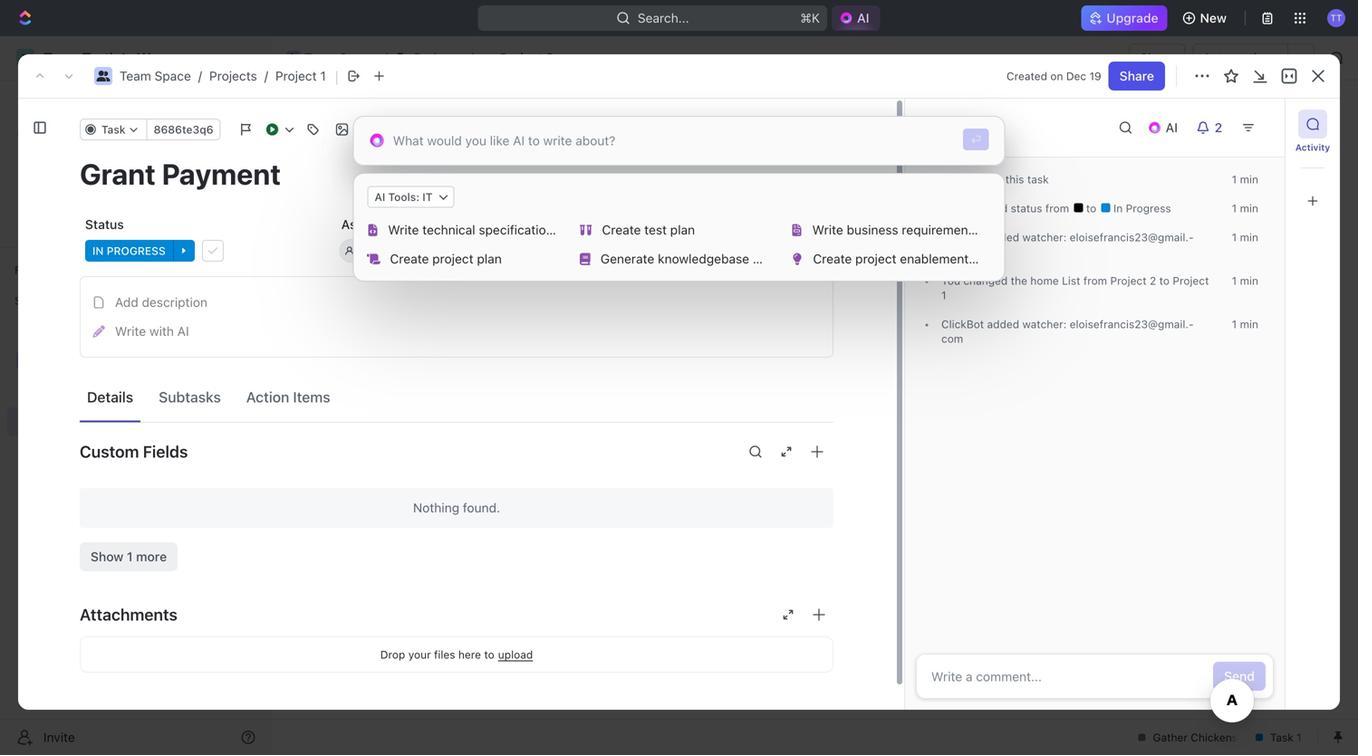 Task type: locate. For each thing, give the bounding box(es) containing it.
0 horizontal spatial activity
[[927, 117, 990, 138]]

changed left the
[[963, 275, 1008, 287]]

1 inside team space / projects / project 1 |
[[320, 68, 326, 83]]

0 vertical spatial project 2
[[500, 50, 554, 65]]

plan inside button
[[670, 222, 695, 237]]

2 horizontal spatial projects
[[414, 50, 462, 65]]

add task button up customize
[[1216, 110, 1293, 139]]

write for write business requirements doc
[[812, 222, 843, 237]]

file code image
[[368, 224, 377, 236]]

0 vertical spatial ai
[[375, 191, 385, 203]]

attachments
[[80, 605, 178, 625]]

1 horizontal spatial ai
[[375, 191, 385, 203]]

0 vertical spatial eloisefrancis23@gmail. com
[[941, 231, 1194, 258]]

1 horizontal spatial in progress
[[1111, 202, 1171, 215]]

watcher: down home
[[1023, 318, 1067, 331]]

0 vertical spatial 1 button
[[406, 314, 431, 332]]

project
[[500, 50, 543, 65], [275, 68, 317, 83], [314, 108, 396, 138], [1110, 275, 1147, 287], [1173, 275, 1209, 287]]

2 horizontal spatial add task button
[[1216, 110, 1293, 139]]

1 vertical spatial activity
[[1296, 142, 1330, 153]]

share down upgrade
[[1140, 50, 1175, 65]]

project 2
[[500, 50, 554, 65], [314, 108, 422, 138]]

2 com from the top
[[941, 318, 1194, 345]]

list up ai tools: it dropdown button
[[407, 168, 429, 183]]

ai right with
[[177, 324, 189, 339]]

1 vertical spatial you
[[941, 275, 960, 287]]

1 vertical spatial 1 button
[[407, 346, 433, 364]]

plan down write technical specifications doc
[[477, 251, 502, 266]]

you left created
[[941, 173, 960, 186]]

progress inside task sidebar content section
[[1126, 202, 1171, 215]]

2 vertical spatial space
[[78, 353, 115, 368]]

to
[[1086, 202, 1100, 215], [400, 217, 412, 232], [1159, 275, 1170, 287], [484, 649, 495, 661]]

add
[[1227, 116, 1251, 131], [489, 257, 509, 270], [115, 295, 138, 310], [365, 379, 389, 394]]

action items
[[246, 389, 330, 406]]

share
[[1140, 50, 1175, 65], [1120, 68, 1154, 83]]

plan right test
[[670, 222, 695, 237]]

write left with
[[115, 324, 146, 339]]

1 you from the top
[[941, 173, 960, 186]]

0 horizontal spatial in progress
[[338, 257, 411, 270]]

0 horizontal spatial space
[[78, 353, 115, 368]]

1
[[320, 68, 326, 83], [1232, 173, 1237, 186], [1232, 202, 1237, 215], [1232, 231, 1237, 244], [1232, 275, 1237, 287], [941, 289, 946, 302], [396, 315, 402, 330], [423, 317, 428, 329], [1232, 318, 1237, 331], [425, 348, 430, 361], [127, 550, 133, 564]]

project down business at the top right of page
[[855, 251, 897, 266]]

1 horizontal spatial write
[[388, 222, 419, 237]]

0 vertical spatial in progress
[[1111, 202, 1171, 215]]

1 vertical spatial space
[[155, 68, 191, 83]]

com up "changed the home list from project 2 to"
[[941, 231, 1194, 258]]

1 vertical spatial progress
[[352, 257, 411, 270]]

2 vertical spatial add task button
[[357, 376, 426, 397]]

in
[[1114, 202, 1123, 215], [338, 257, 349, 270]]

share button
[[1129, 43, 1186, 72], [1109, 62, 1165, 91]]

in progress
[[1111, 202, 1171, 215], [338, 257, 411, 270]]

0 horizontal spatial projects
[[54, 384, 102, 399]]

0 horizontal spatial project
[[432, 251, 474, 266]]

add down write technical specifications doc
[[489, 257, 509, 270]]

1 horizontal spatial list
[[1062, 275, 1080, 287]]

1 inside project 1
[[941, 289, 946, 302]]

2 vertical spatial add task
[[365, 379, 419, 394]]

project 1
[[941, 275, 1209, 302]]

0 vertical spatial share
[[1140, 50, 1175, 65]]

home link
[[7, 88, 263, 117]]

in progress down 'search'
[[1111, 202, 1171, 215]]

/
[[384, 50, 388, 65], [470, 50, 474, 65], [198, 68, 202, 83], [264, 68, 268, 83]]

0 vertical spatial add task
[[1227, 116, 1282, 131]]

0 horizontal spatial plan
[[477, 251, 502, 266]]

activity inside task sidebar content section
[[927, 117, 990, 138]]

ai left tools:
[[375, 191, 385, 203]]

projects left project 1 link
[[209, 68, 257, 83]]

1 changed from the top
[[963, 202, 1008, 215]]

write
[[388, 222, 419, 237], [812, 222, 843, 237], [115, 324, 146, 339]]

0 horizontal spatial user group image
[[19, 355, 32, 366]]

team space down pencil image
[[43, 353, 115, 368]]

send button
[[1213, 662, 1266, 691]]

0 horizontal spatial list
[[407, 168, 429, 183]]

write inside button
[[115, 324, 146, 339]]

list right home
[[1062, 275, 1080, 287]]

0 horizontal spatial progress
[[352, 257, 411, 270]]

1 button right task 1
[[406, 314, 431, 332]]

added watcher: down the
[[984, 318, 1070, 331]]

clickbot down hide button
[[941, 231, 984, 244]]

home
[[1030, 275, 1059, 287]]

add task down specifications
[[489, 257, 537, 270]]

team up |
[[304, 50, 336, 65]]

2 project from the left
[[855, 251, 897, 266]]

2 clickbot from the top
[[941, 318, 984, 331]]

5 min from the top
[[1240, 318, 1259, 331]]

1 vertical spatial team
[[120, 68, 151, 83]]

write business requirements doc
[[812, 222, 1005, 237]]

1 horizontal spatial team
[[120, 68, 151, 83]]

article
[[753, 251, 789, 266]]

doc right enablement
[[972, 251, 994, 266]]

progress
[[1126, 202, 1171, 215], [352, 257, 411, 270]]

1 button right task 2
[[407, 346, 433, 364]]

2 vertical spatial team
[[43, 353, 75, 368]]

user group image up home link
[[96, 71, 110, 82]]

1 project from the left
[[432, 251, 474, 266]]

vials image
[[580, 224, 592, 236]]

0 vertical spatial added
[[987, 231, 1019, 244]]

1 horizontal spatial user group image
[[96, 71, 110, 82]]

1 vertical spatial in progress
[[338, 257, 411, 270]]

board link
[[334, 163, 373, 188]]

added watcher:
[[984, 231, 1070, 244], [984, 318, 1070, 331]]

in inside task sidebar content section
[[1114, 202, 1123, 215]]

you down enablement
[[941, 275, 960, 287]]

you for you
[[941, 275, 960, 287]]

in down "search" button
[[1114, 202, 1123, 215]]

gantt
[[615, 168, 649, 183]]

plan for create test plan
[[670, 222, 695, 237]]

0 vertical spatial added watcher:
[[984, 231, 1070, 244]]

add task button down specifications
[[467, 252, 544, 274]]

create test plan button
[[573, 216, 782, 245]]

1 horizontal spatial add task
[[489, 257, 537, 270]]

2 horizontal spatial add task
[[1227, 116, 1282, 131]]

0 vertical spatial eloisefrancis23@gmail.
[[1070, 231, 1194, 244]]

projects down pencil image
[[54, 384, 102, 399]]

plan inside button
[[477, 251, 502, 266]]

0 vertical spatial in
[[1114, 202, 1123, 215]]

0 vertical spatial changed
[[963, 202, 1008, 215]]

to down search tasks... text field
[[1159, 275, 1170, 287]]

add up write with ai
[[115, 295, 138, 310]]

0 horizontal spatial team
[[43, 353, 75, 368]]

add task for add task button to the top
[[1227, 116, 1282, 131]]

favorites button
[[7, 259, 80, 281]]

fields
[[143, 442, 188, 462]]

you created this task
[[941, 173, 1049, 186]]

1 horizontal spatial create
[[602, 222, 641, 237]]

add description
[[115, 295, 207, 310]]

watcher: down status
[[1023, 231, 1067, 244]]

8686te3q6 button
[[146, 119, 221, 140]]

1 vertical spatial project 2
[[314, 108, 422, 138]]

clickbot down enablement
[[941, 318, 984, 331]]

upgrade link
[[1081, 5, 1168, 31]]

0 vertical spatial watcher:
[[1023, 231, 1067, 244]]

you
[[941, 173, 960, 186], [941, 275, 960, 287]]

project 1 link
[[275, 68, 326, 83]]

1 vertical spatial added watcher:
[[984, 318, 1070, 331]]

custom fields
[[80, 442, 188, 462]]

write business requirements doc button
[[785, 216, 1005, 245]]

task sidebar content section
[[904, 99, 1285, 710]]

add up customize
[[1227, 116, 1251, 131]]

1 vertical spatial projects
[[209, 68, 257, 83]]

added down changed status from
[[987, 231, 1019, 244]]

activity inside task sidebar navigation tab list
[[1296, 142, 1330, 153]]

0 vertical spatial list
[[407, 168, 429, 183]]

2 eloisefrancis23@gmail. from the top
[[1070, 318, 1194, 331]]

share for the "share" button under upgrade
[[1140, 50, 1175, 65]]

subtasks button
[[151, 381, 228, 414]]

1 horizontal spatial project 2
[[500, 50, 554, 65]]

plan
[[670, 222, 695, 237], [477, 251, 502, 266]]

doc down changed status from
[[983, 222, 1005, 237]]

projects link
[[391, 47, 466, 69], [209, 68, 257, 83], [54, 377, 212, 406]]

share right 19 at the top right of the page
[[1120, 68, 1154, 83]]

1 vertical spatial list
[[1062, 275, 1080, 287]]

to right here
[[484, 649, 495, 661]]

0 horizontal spatial add task
[[365, 379, 419, 394]]

ai inside button
[[177, 324, 189, 339]]

0 horizontal spatial add task button
[[357, 376, 426, 397]]

1 horizontal spatial progress
[[1126, 202, 1171, 215]]

doc
[[563, 222, 585, 237], [983, 222, 1005, 237], [972, 251, 994, 266]]

favorites
[[14, 264, 62, 276]]

1 horizontal spatial project
[[855, 251, 897, 266]]

1 horizontal spatial plan
[[670, 222, 695, 237]]

0 vertical spatial you
[[941, 173, 960, 186]]

team space
[[304, 50, 376, 65], [43, 353, 115, 368]]

table
[[550, 168, 582, 183]]

add task for the leftmost add task button
[[365, 379, 419, 394]]

1 vertical spatial changed
[[963, 275, 1008, 287]]

team up home link
[[120, 68, 151, 83]]

add task down task 2
[[365, 379, 419, 394]]

description
[[142, 295, 207, 310]]

team space up |
[[304, 50, 376, 65]]

2 changed from the top
[[963, 275, 1008, 287]]

1 vertical spatial add task button
[[467, 252, 544, 274]]

eloisefrancis23@gmail. down project 1
[[1070, 318, 1194, 331]]

write right file invoice image
[[812, 222, 843, 237]]

changed down created
[[963, 202, 1008, 215]]

0 horizontal spatial create
[[390, 251, 429, 266]]

1 vertical spatial eloisefrancis23@gmail.
[[1070, 318, 1194, 331]]

0 horizontal spatial ai
[[177, 324, 189, 339]]

task 2
[[365, 347, 404, 362]]

project inside project 1
[[1173, 275, 1209, 287]]

added down the
[[987, 318, 1019, 331]]

1 vertical spatial com
[[941, 318, 1194, 345]]

com
[[941, 231, 1194, 258], [941, 318, 1194, 345]]

2 vertical spatial user group image
[[19, 355, 32, 366]]

0 horizontal spatial project 2
[[314, 108, 422, 138]]

ai tools: it button
[[367, 186, 454, 208]]

2
[[546, 50, 554, 65], [401, 108, 417, 138], [432, 257, 439, 270], [1150, 275, 1156, 287], [396, 347, 404, 362]]

What would you like AI to write about? text field
[[393, 131, 946, 150]]

2 horizontal spatial team
[[304, 50, 336, 65]]

1 vertical spatial ai
[[177, 324, 189, 339]]

user group image down spaces
[[19, 355, 32, 366]]

file invoice image
[[792, 224, 801, 236]]

eloisefrancis23@gmail. down 'search'
[[1070, 231, 1194, 244]]

0 vertical spatial progress
[[1126, 202, 1171, 215]]

2 vertical spatial projects
[[54, 384, 102, 399]]

added
[[987, 231, 1019, 244], [987, 318, 1019, 331]]

1 vertical spatial clickbot
[[941, 318, 984, 331]]

tree containing team space
[[7, 315, 263, 560]]

1 vertical spatial plan
[[477, 251, 502, 266]]

test
[[644, 222, 667, 237]]

tree
[[7, 315, 263, 560]]

add task button
[[1216, 110, 1293, 139], [467, 252, 544, 274], [357, 376, 426, 397]]

2 you from the top
[[941, 275, 960, 287]]

1 vertical spatial added
[[987, 318, 1019, 331]]

show 1 more button
[[80, 543, 178, 572]]

0 vertical spatial plan
[[670, 222, 695, 237]]

team space inside sidebar navigation
[[43, 353, 115, 368]]

generate
[[601, 251, 654, 266]]

eloisefrancis23@gmail. com up "changed the home list from project 2 to"
[[941, 231, 1194, 258]]

status
[[85, 217, 124, 232]]

assigned
[[341, 217, 397, 232]]

1 vertical spatial eloisefrancis23@gmail. com
[[941, 318, 1194, 345]]

1 horizontal spatial space
[[155, 68, 191, 83]]

1 vertical spatial from
[[1084, 275, 1107, 287]]

1 vertical spatial in
[[338, 257, 349, 270]]

gantt link
[[612, 163, 649, 188]]

from right home
[[1084, 275, 1107, 287]]

task down task 2
[[392, 379, 419, 394]]

0 vertical spatial team space
[[304, 50, 376, 65]]

task sidebar navigation tab list
[[1293, 110, 1333, 216]]

assignees button
[[733, 209, 817, 231]]

add inside button
[[115, 295, 138, 310]]

0 vertical spatial from
[[1046, 202, 1069, 215]]

space
[[339, 50, 376, 65], [155, 68, 191, 83], [78, 353, 115, 368]]

0 horizontal spatial team space
[[43, 353, 115, 368]]

user group image up project 1 link
[[288, 53, 299, 63]]

to down 'search'
[[1086, 202, 1100, 215]]

added watcher: down status
[[984, 231, 1070, 244]]

add task button down task 2
[[357, 376, 426, 397]]

0 vertical spatial com
[[941, 231, 1194, 258]]

add task up customize
[[1227, 116, 1282, 131]]

plan for create project plan
[[477, 251, 502, 266]]

2 horizontal spatial write
[[812, 222, 843, 237]]

0 horizontal spatial write
[[115, 324, 146, 339]]

from right status
[[1046, 202, 1069, 215]]

details button
[[80, 381, 141, 414]]

create right lightbulb image
[[813, 251, 852, 266]]

1 horizontal spatial in
[[1114, 202, 1123, 215]]

eloisefrancis23@gmail.
[[1070, 231, 1194, 244], [1070, 318, 1194, 331]]

doc up book "icon"
[[563, 222, 585, 237]]

write right 'file code' icon
[[388, 222, 419, 237]]

user group image
[[288, 53, 299, 63], [96, 71, 110, 82], [19, 355, 32, 366]]

eloisefrancis23@gmail. com down project 1
[[941, 318, 1194, 345]]

1 inside button
[[127, 550, 133, 564]]

1 vertical spatial share
[[1120, 68, 1154, 83]]

team
[[304, 50, 336, 65], [120, 68, 151, 83], [43, 353, 75, 368]]

task 1
[[365, 315, 402, 330]]

2 horizontal spatial create
[[813, 251, 852, 266]]

0 horizontal spatial from
[[1046, 202, 1069, 215]]

task left task sidebar navigation tab list
[[1255, 116, 1282, 131]]

in progress down 'file code' icon
[[338, 257, 411, 270]]

0 vertical spatial add task button
[[1216, 110, 1293, 139]]

tree inside sidebar navigation
[[7, 315, 263, 560]]

new
[[1200, 10, 1227, 25]]

team down spaces
[[43, 353, 75, 368]]

1 vertical spatial add task
[[489, 257, 537, 270]]

0 vertical spatial activity
[[927, 117, 990, 138]]

create up 'generate'
[[602, 222, 641, 237]]

in left scroll image
[[338, 257, 349, 270]]

status
[[1011, 202, 1042, 215]]

projects left "project 2" "link"
[[414, 50, 462, 65]]

create right scroll image
[[390, 251, 429, 266]]

list inside task sidebar content section
[[1062, 275, 1080, 287]]

team inside sidebar navigation
[[43, 353, 75, 368]]

create inside button
[[602, 222, 641, 237]]

you for you created this task
[[941, 173, 960, 186]]

ai inside button
[[375, 191, 385, 203]]

com down project 1
[[941, 318, 1194, 345]]

inbox
[[43, 125, 75, 140]]

projects
[[414, 50, 462, 65], [209, 68, 257, 83], [54, 384, 102, 399]]

0 vertical spatial clickbot
[[941, 231, 984, 244]]

customize
[[1204, 168, 1268, 183]]

project down technical
[[432, 251, 474, 266]]

1 horizontal spatial projects
[[209, 68, 257, 83]]



Task type: vqa. For each thing, say whether or not it's contained in the screenshot.
everyone.
no



Task type: describe. For each thing, give the bounding box(es) containing it.
automations
[[1203, 50, 1278, 65]]

add description button
[[86, 288, 827, 317]]

it
[[423, 191, 433, 203]]

1 button for 2
[[407, 346, 433, 364]]

write for write with ai
[[115, 324, 146, 339]]

1 watcher: from the top
[[1023, 231, 1067, 244]]

calendar
[[462, 168, 516, 183]]

2 eloisefrancis23@gmail. com from the top
[[941, 318, 1194, 345]]

sidebar navigation
[[0, 36, 271, 756]]

2 watcher: from the top
[[1023, 318, 1067, 331]]

task down task 1
[[365, 347, 393, 362]]

1 vertical spatial user group image
[[96, 71, 110, 82]]

changed status from
[[960, 202, 1072, 215]]

with
[[149, 324, 174, 339]]

custom fields button
[[80, 430, 834, 474]]

created on dec 19
[[1007, 70, 1102, 82]]

0 vertical spatial user group image
[[288, 53, 299, 63]]

create project enablement doc
[[813, 251, 994, 266]]

board
[[338, 168, 373, 183]]

19
[[1090, 70, 1102, 82]]

0 vertical spatial projects
[[414, 50, 462, 65]]

2 1 min from the top
[[1232, 202, 1259, 215]]

5 1 min from the top
[[1232, 318, 1259, 331]]

search button
[[1048, 163, 1118, 188]]

hide button
[[933, 209, 972, 231]]

project 2 link
[[477, 47, 558, 69]]

home
[[43, 95, 78, 110]]

task down specifications
[[512, 257, 537, 270]]

project for plan
[[432, 251, 474, 266]]

upload
[[498, 649, 533, 661]]

⌘k
[[800, 10, 820, 25]]

files
[[434, 649, 455, 661]]

0 horizontal spatial in
[[338, 257, 349, 270]]

scroll image
[[367, 253, 381, 265]]

changed the home list from project 2 to
[[960, 275, 1173, 287]]

hide
[[940, 213, 965, 226]]

1 eloisefrancis23@gmail. com from the top
[[941, 231, 1194, 258]]

found.
[[463, 501, 500, 516]]

lightbulb image
[[793, 253, 802, 265]]

spaces
[[14, 294, 53, 307]]

3 1 min from the top
[[1232, 231, 1259, 244]]

send
[[1224, 669, 1255, 684]]

team space / projects / project 1 |
[[120, 67, 339, 85]]

1 added watcher: from the top
[[984, 231, 1070, 244]]

search...
[[638, 10, 689, 25]]

search
[[1071, 168, 1113, 183]]

2 added from the top
[[987, 318, 1019, 331]]

upload button
[[498, 649, 533, 661]]

attachments button
[[80, 593, 834, 637]]

task up task 2
[[365, 315, 393, 330]]

changed for status
[[963, 202, 1008, 215]]

doc for create project enablement doc
[[972, 251, 994, 266]]

on
[[1050, 70, 1063, 82]]

requirements
[[902, 222, 979, 237]]

1 clickbot from the top
[[941, 231, 984, 244]]

2 horizontal spatial space
[[339, 50, 376, 65]]

1 horizontal spatial team space
[[304, 50, 376, 65]]

Edit task name text field
[[80, 157, 834, 191]]

3 min from the top
[[1240, 231, 1259, 244]]

create project plan
[[390, 251, 502, 266]]

enablement
[[900, 251, 969, 266]]

project inside team space / projects / project 1 |
[[275, 68, 317, 83]]

0 vertical spatial team
[[304, 50, 336, 65]]

details
[[87, 389, 133, 406]]

share button right 19 at the top right of the page
[[1109, 62, 1165, 91]]

2 inside task sidebar content section
[[1150, 275, 1156, 287]]

⏎
[[971, 133, 982, 146]]

add down task 2
[[365, 379, 389, 394]]

dec
[[1066, 70, 1086, 82]]

space inside team space / projects / project 1 |
[[155, 68, 191, 83]]

tools:
[[388, 191, 420, 203]]

create test plan
[[602, 222, 695, 237]]

your
[[408, 649, 431, 661]]

team inside team space / projects / project 1 |
[[120, 68, 151, 83]]

pencil image
[[93, 326, 105, 338]]

2 inside "link"
[[546, 50, 554, 65]]

1 horizontal spatial add task button
[[467, 252, 544, 274]]

generate knowledgebase article
[[601, 251, 789, 266]]

in progress inside task sidebar content section
[[1111, 202, 1171, 215]]

more
[[136, 550, 167, 564]]

1 min from the top
[[1240, 173, 1259, 186]]

2 min from the top
[[1240, 202, 1259, 215]]

create project plan button
[[361, 245, 569, 274]]

changed for the
[[963, 275, 1008, 287]]

create project enablement doc button
[[785, 245, 994, 274]]

write with ai
[[115, 324, 189, 339]]

project inside "link"
[[500, 50, 543, 65]]

1 horizontal spatial from
[[1084, 275, 1107, 287]]

new button
[[1175, 4, 1238, 33]]

this
[[1006, 173, 1024, 186]]

nothing
[[413, 501, 459, 516]]

created
[[1007, 70, 1047, 82]]

customize button
[[1180, 163, 1273, 188]]

nothing found.
[[413, 501, 500, 516]]

4 min from the top
[[1240, 275, 1259, 287]]

generate knowledgebase article button
[[573, 245, 789, 274]]

Search tasks... text field
[[1133, 206, 1314, 233]]

doc for write business requirements doc
[[983, 222, 1005, 237]]

write with ai button
[[86, 317, 827, 346]]

1 1 min from the top
[[1232, 173, 1259, 186]]

custom
[[80, 442, 139, 462]]

calendar link
[[459, 163, 516, 188]]

1 added from the top
[[987, 231, 1019, 244]]

task
[[1027, 173, 1049, 186]]

user group image inside sidebar navigation
[[19, 355, 32, 366]]

share for the "share" button right of 19 at the top right of the page
[[1120, 68, 1154, 83]]

doc for write technical specifications doc
[[563, 222, 585, 237]]

4 1 min from the top
[[1232, 275, 1259, 287]]

write for write technical specifications doc
[[388, 222, 419, 237]]

2 added watcher: from the top
[[984, 318, 1070, 331]]

ai tools: it button
[[367, 186, 454, 208]]

book image
[[580, 253, 590, 265]]

create for create project enablement doc
[[813, 251, 852, 266]]

list link
[[403, 163, 429, 188]]

8686te3q6
[[154, 123, 213, 136]]

assigned to
[[341, 217, 412, 232]]

project for enablement
[[855, 251, 897, 266]]

knowledgebase
[[658, 251, 749, 266]]

create for create test plan
[[602, 222, 641, 237]]

technical
[[422, 222, 475, 237]]

create for create project plan
[[390, 251, 429, 266]]

table link
[[546, 163, 582, 188]]

1 eloisefrancis23@gmail. from the top
[[1070, 231, 1194, 244]]

projects inside sidebar navigation
[[54, 384, 102, 399]]

1 com from the top
[[941, 231, 1194, 258]]

show 1 more
[[91, 550, 167, 564]]

ai tools: it
[[375, 191, 433, 203]]

projects inside team space / projects / project 1 |
[[209, 68, 257, 83]]

space inside sidebar navigation
[[78, 353, 115, 368]]

to down tools:
[[400, 217, 412, 232]]

show
[[91, 550, 124, 564]]

the
[[1011, 275, 1027, 287]]

1 button for 1
[[406, 314, 431, 332]]

write technical specifications doc
[[388, 222, 585, 237]]

⏎ button
[[963, 129, 989, 150]]

items
[[293, 389, 330, 406]]

project 2 inside "link"
[[500, 50, 554, 65]]

upgrade
[[1107, 10, 1159, 25]]

assignees
[[755, 213, 809, 226]]

drop your files here to upload
[[380, 649, 533, 661]]

inbox link
[[7, 119, 263, 148]]

share button down upgrade
[[1129, 43, 1186, 72]]

subtasks
[[159, 389, 221, 406]]



